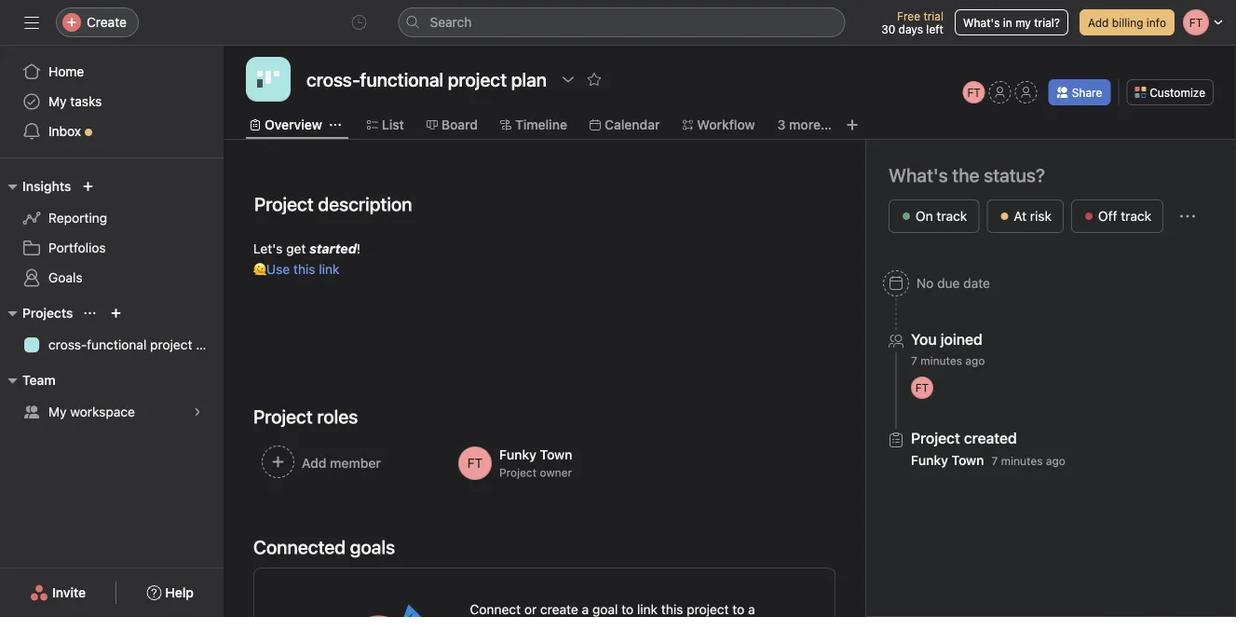 Task type: vqa. For each thing, say whether or not it's contained in the screenshot.
"today"
no



Task type: describe. For each thing, give the bounding box(es) containing it.
insights button
[[0, 175, 71, 198]]

cross-functional project plan link
[[11, 330, 222, 360]]

tasks
[[70, 94, 102, 109]]

track for off track
[[1122, 208, 1152, 224]]

info
[[1147, 16, 1167, 29]]

let's
[[254, 241, 283, 256]]

what's in my trial? button
[[955, 9, 1069, 35]]

portfolios link
[[11, 233, 213, 263]]

3
[[778, 117, 786, 132]]

share
[[1073, 86, 1103, 99]]

no
[[917, 275, 934, 291]]

town
[[952, 453, 985, 468]]

teams element
[[0, 364, 224, 431]]

my tasks
[[48, 94, 102, 109]]

global element
[[0, 46, 224, 158]]

add
[[1089, 16, 1110, 29]]

plan
[[196, 337, 222, 352]]

what's for what's the status?
[[889, 164, 949, 186]]

free trial 30 days left
[[882, 9, 944, 35]]

my workspace
[[48, 404, 135, 419]]

add tab image
[[845, 117, 860, 132]]

more…
[[790, 117, 832, 132]]

billing
[[1113, 16, 1144, 29]]

projects
[[22, 305, 73, 321]]

7 inside the you joined 7 minutes ago
[[912, 354, 918, 367]]

on track button
[[889, 199, 980, 233]]

add member
[[302, 455, 381, 471]]

help button
[[134, 576, 206, 610]]

7 inside the project created funky town 7 minutes ago
[[992, 454, 999, 467]]

team button
[[0, 369, 56, 392]]

board image
[[257, 68, 280, 90]]

search
[[430, 14, 472, 30]]

project created funky town 7 minutes ago
[[912, 429, 1066, 468]]

on track
[[916, 208, 968, 224]]

board
[[442, 117, 478, 132]]

link
[[319, 261, 340, 277]]

cross-
[[48, 337, 87, 352]]

search button
[[399, 7, 846, 37]]

Project description title text field
[[242, 185, 417, 224]]

connected goals
[[254, 536, 395, 558]]

no due date button
[[875, 267, 999, 300]]

inbox link
[[11, 117, 213, 146]]

project created
[[912, 429, 1018, 447]]

use
[[267, 261, 290, 277]]

home link
[[11, 57, 213, 87]]

30
[[882, 22, 896, 35]]

calendar link
[[590, 115, 660, 135]]

ago inside the project created funky town 7 minutes ago
[[1047, 454, 1066, 467]]

free
[[898, 9, 921, 22]]

risk
[[1031, 208, 1052, 224]]

funky town link
[[912, 453, 985, 468]]

calendar
[[605, 117, 660, 132]]

functional
[[87, 337, 147, 352]]

days
[[899, 22, 924, 35]]

workspace
[[70, 404, 135, 419]]

portfolios
[[48, 240, 106, 255]]

help
[[165, 585, 194, 600]]

see details, my workspace image
[[192, 406, 203, 418]]

search list box
[[399, 7, 846, 37]]

cross-functional project plan
[[48, 337, 222, 352]]

insights element
[[0, 170, 224, 296]]

my
[[1016, 16, 1032, 29]]

new image
[[82, 181, 94, 192]]

at
[[1014, 208, 1027, 224]]

ago inside the you joined 7 minutes ago
[[966, 354, 986, 367]]

list link
[[367, 115, 404, 135]]

insights
[[22, 179, 71, 194]]

customize
[[1151, 86, 1206, 99]]

joined
[[941, 330, 983, 348]]



Task type: locate. For each thing, give the bounding box(es) containing it.
document
[[242, 239, 847, 332]]

you
[[912, 330, 937, 348]]

at risk button
[[987, 199, 1065, 233]]

my
[[48, 94, 67, 109], [48, 404, 67, 419]]

minutes right town
[[1002, 454, 1044, 467]]

1 vertical spatial what's
[[889, 164, 949, 186]]

add member button
[[254, 437, 443, 489]]

this
[[294, 261, 316, 277]]

1 horizontal spatial 7
[[992, 454, 999, 467]]

show options, current sort, top image
[[84, 308, 95, 319]]

what's for what's in my trial?
[[964, 16, 1001, 29]]

overview link
[[250, 115, 322, 135]]

owner
[[540, 466, 572, 479]]

my workspace link
[[11, 397, 213, 427]]

my for my tasks
[[48, 94, 67, 109]]

invite
[[52, 585, 86, 600]]

0 vertical spatial my
[[48, 94, 67, 109]]

funky town project owner
[[500, 447, 573, 479]]

add billing info
[[1089, 16, 1167, 29]]

1 vertical spatial ago
[[1047, 454, 1066, 467]]

what's up the on
[[889, 164, 949, 186]]

document containing let's get
[[242, 239, 847, 332]]

workflow link
[[683, 115, 756, 135]]

my down team
[[48, 404, 67, 419]]

in
[[1004, 16, 1013, 29]]

0 horizontal spatial minutes
[[921, 354, 963, 367]]

1 horizontal spatial track
[[1122, 208, 1152, 224]]

my inside my tasks link
[[48, 94, 67, 109]]

1 horizontal spatial minutes
[[1002, 454, 1044, 467]]

0 vertical spatial ago
[[966, 354, 986, 367]]

get
[[286, 241, 306, 256]]

1 vertical spatial minutes
[[1002, 454, 1044, 467]]

minutes inside the you joined 7 minutes ago
[[921, 354, 963, 367]]

None text field
[[302, 62, 552, 96]]

due
[[938, 275, 961, 291]]

ft down what's in my trial? button
[[968, 86, 982, 99]]

track for on track
[[937, 208, 968, 224]]

create button
[[56, 7, 139, 37]]

my for my workspace
[[48, 404, 67, 419]]

you joined 7 minutes ago
[[912, 330, 986, 367]]

tab actions image
[[330, 119, 341, 131]]

7 right town
[[992, 454, 999, 467]]

my tasks link
[[11, 87, 213, 117]]

goals link
[[11, 263, 213, 293]]

timeline
[[515, 117, 568, 132]]

1 horizontal spatial ago
[[1047, 454, 1066, 467]]

7
[[912, 354, 918, 367], [992, 454, 999, 467]]

new project or portfolio image
[[110, 308, 122, 319]]

3 more… button
[[778, 115, 832, 135]]

create
[[87, 14, 127, 30]]

!
[[357, 241, 361, 256]]

ft button
[[964, 81, 986, 103]]

list
[[382, 117, 404, 132]]

what's left in
[[964, 16, 1001, 29]]

1 my from the top
[[48, 94, 67, 109]]

goals
[[48, 270, 83, 285]]

0 horizontal spatial ago
[[966, 354, 986, 367]]

trial
[[924, 9, 944, 22]]

project
[[500, 466, 537, 479]]

project roles
[[254, 405, 358, 427]]

7 down 'you'
[[912, 354, 918, 367]]

date
[[964, 275, 991, 291]]

1 vertical spatial my
[[48, 404, 67, 419]]

on
[[916, 208, 934, 224]]

off track
[[1099, 208, 1152, 224]]

what's the status?
[[889, 164, 1046, 186]]

ago down joined
[[966, 354, 986, 367]]

2 track from the left
[[1122, 208, 1152, 224]]

0 vertical spatial what's
[[964, 16, 1001, 29]]

ago
[[966, 354, 986, 367], [1047, 454, 1066, 467]]

0 horizontal spatial track
[[937, 208, 968, 224]]

what's in my trial?
[[964, 16, 1061, 29]]

project
[[150, 337, 192, 352]]

board link
[[427, 115, 478, 135]]

0 horizontal spatial ft
[[916, 381, 930, 394]]

2 my from the top
[[48, 404, 67, 419]]

1 track from the left
[[937, 208, 968, 224]]

0 vertical spatial minutes
[[921, 354, 963, 367]]

reporting
[[48, 210, 107, 226]]

3 more…
[[778, 117, 832, 132]]

left
[[927, 22, 944, 35]]

ft down the you joined 7 minutes ago
[[916, 381, 930, 394]]

show options image
[[561, 72, 576, 87]]

you joined button
[[912, 330, 986, 349]]

my left tasks
[[48, 94, 67, 109]]

at risk
[[1014, 208, 1052, 224]]

add to starred image
[[587, 72, 602, 87]]

my inside my workspace 'link'
[[48, 404, 67, 419]]

🫠
[[254, 261, 267, 277]]

overview
[[265, 117, 322, 132]]

no due date
[[917, 275, 991, 291]]

1 vertical spatial ft
[[916, 381, 930, 394]]

off track button
[[1072, 199, 1164, 233]]

minutes
[[921, 354, 963, 367], [1002, 454, 1044, 467]]

history image
[[352, 15, 367, 30]]

track right off
[[1122, 208, 1152, 224]]

track right the on
[[937, 208, 968, 224]]

what's inside button
[[964, 16, 1001, 29]]

started
[[310, 241, 357, 256]]

0 vertical spatial ft
[[968, 86, 982, 99]]

0 vertical spatial 7
[[912, 354, 918, 367]]

home
[[48, 64, 84, 79]]

ft
[[968, 86, 982, 99], [916, 381, 930, 394]]

customize button
[[1127, 79, 1215, 105]]

hide sidebar image
[[24, 15, 39, 30]]

ft inside ft button
[[968, 86, 982, 99]]

trial?
[[1035, 16, 1061, 29]]

inbox
[[48, 124, 81, 139]]

funky town
[[500, 447, 573, 462]]

1 horizontal spatial ft
[[968, 86, 982, 99]]

more actions image
[[1181, 209, 1196, 224]]

share button
[[1049, 79, 1111, 105]]

add billing info button
[[1080, 9, 1175, 35]]

1 horizontal spatial what's
[[964, 16, 1001, 29]]

funky
[[912, 453, 949, 468]]

ago right town
[[1047, 454, 1066, 467]]

projects element
[[0, 296, 224, 364]]

0 horizontal spatial what's
[[889, 164, 949, 186]]

1 vertical spatial 7
[[992, 454, 999, 467]]

the status?
[[953, 164, 1046, 186]]

let's get started ! 🫠 use this link
[[254, 241, 361, 277]]

timeline link
[[501, 115, 568, 135]]

invite button
[[18, 576, 98, 610]]

reporting link
[[11, 203, 213, 233]]

what's
[[964, 16, 1001, 29], [889, 164, 949, 186]]

0 horizontal spatial 7
[[912, 354, 918, 367]]

minutes down you joined button
[[921, 354, 963, 367]]

team
[[22, 372, 56, 388]]

use this link link
[[267, 261, 340, 277]]

minutes inside the project created funky town 7 minutes ago
[[1002, 454, 1044, 467]]



